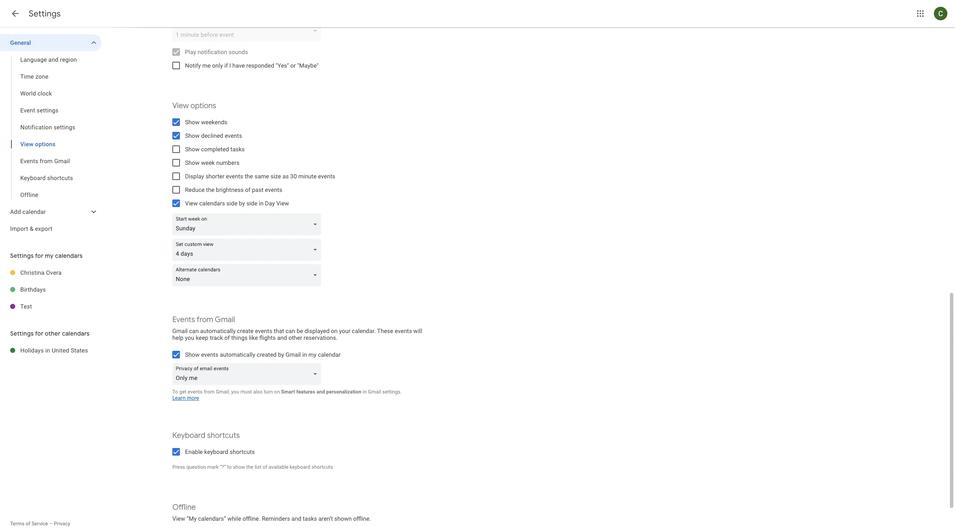 Task type: describe. For each thing, give the bounding box(es) containing it.
gmail left keep
[[172, 328, 188, 334]]

1 can from the left
[[189, 328, 199, 334]]

keyboard inside group
[[20, 175, 46, 181]]

privacy link
[[54, 521, 70, 527]]

only
[[212, 62, 223, 69]]

for for my
[[35, 252, 43, 260]]

week
[[201, 159, 215, 166]]

offline for offline
[[20, 191, 38, 198]]

events from gmail
[[20, 158, 70, 164]]

minute
[[299, 173, 317, 180]]

turn
[[264, 389, 273, 395]]

christina
[[20, 269, 45, 276]]

2 side from the left
[[247, 200, 258, 207]]

2 can from the left
[[286, 328, 295, 334]]

test
[[20, 303, 32, 310]]

30
[[290, 173, 297, 180]]

gmail down be
[[286, 351, 301, 358]]

show week numbers
[[185, 159, 240, 166]]

"maybe"
[[297, 62, 319, 69]]

help
[[172, 334, 184, 341]]

be
[[297, 328, 303, 334]]

notification settings
[[20, 124, 75, 131]]

show declined events
[[185, 132, 242, 139]]

1 horizontal spatial options
[[191, 101, 216, 111]]

responded
[[246, 62, 274, 69]]

reduce the brightness of past events
[[185, 186, 282, 193]]

0 vertical spatial my
[[45, 252, 54, 260]]

in inside 'to get events from gmail, you must also turn on smart features and personalization in gmail settings. learn more'
[[363, 389, 367, 395]]

view calendars side by side in day view
[[185, 200, 289, 207]]

events from gmail gmail can automatically create events that can be displayed on your calendar. these events will help you keep track of things like flights and other reservations.
[[172, 315, 423, 341]]

show weekends
[[185, 119, 228, 126]]

settings for event settings
[[37, 107, 59, 114]]

go back image
[[10, 8, 20, 19]]

completed
[[201, 146, 229, 153]]

of right the terms
[[26, 521, 30, 527]]

view up show weekends
[[172, 101, 189, 111]]

1 side from the left
[[227, 200, 238, 207]]

get
[[179, 389, 187, 395]]

track
[[210, 334, 223, 341]]

size
[[271, 173, 281, 180]]

of left the past
[[245, 186, 251, 193]]

test tree item
[[0, 298, 101, 315]]

events down track
[[201, 351, 219, 358]]

language and region
[[20, 56, 77, 63]]

have
[[233, 62, 245, 69]]

me
[[202, 62, 211, 69]]

import
[[10, 225, 28, 232]]

holidays
[[20, 347, 44, 354]]

reminders
[[262, 515, 290, 522]]

birthdays
[[20, 286, 46, 293]]

must
[[241, 389, 252, 395]]

options inside group
[[35, 141, 56, 148]]

"yes"
[[276, 62, 289, 69]]

event settings
[[20, 107, 59, 114]]

view inside offline view "my calendars" while offline. reminders and tasks aren't shown offline.
[[172, 515, 185, 522]]

calendar inside tree
[[22, 208, 46, 215]]

settings.
[[383, 389, 402, 395]]

like
[[249, 334, 258, 341]]

1 horizontal spatial keyboard shortcuts
[[172, 431, 240, 440]]

terms of service – privacy
[[10, 521, 70, 527]]

"my
[[187, 515, 197, 522]]

event
[[20, 107, 35, 114]]

smart
[[281, 389, 295, 395]]

view right day
[[276, 200, 289, 207]]

enable
[[185, 448, 203, 455]]

shown
[[335, 515, 352, 522]]

displayed
[[305, 328, 330, 334]]

show for show completed tasks
[[185, 146, 200, 153]]

and inside group
[[48, 56, 59, 63]]

in down reservations.
[[303, 351, 307, 358]]

1 vertical spatial automatically
[[220, 351, 255, 358]]

language
[[20, 56, 47, 63]]

day
[[265, 200, 275, 207]]

time
[[20, 73, 34, 80]]

holidays in united states tree item
[[0, 342, 101, 359]]

add
[[10, 208, 21, 215]]

notify me only if i have responded "yes" or "maybe"
[[185, 62, 319, 69]]

0 vertical spatial calendars
[[199, 200, 225, 207]]

declined
[[201, 132, 223, 139]]

automatically inside events from gmail gmail can automatically create events that can be displayed on your calendar. these events will help you keep track of things like flights and other reservations.
[[200, 328, 236, 334]]

show events automatically created by gmail in my calendar
[[185, 351, 341, 358]]

events down size
[[265, 186, 282, 193]]

features
[[297, 389, 315, 395]]

birthdays link
[[20, 281, 101, 298]]

mark
[[207, 464, 219, 470]]

and inside events from gmail gmail can automatically create events that can be displayed on your calendar. these events will help you keep track of things like flights and other reservations.
[[277, 334, 287, 341]]

weekends
[[201, 119, 228, 126]]

0 vertical spatial view options
[[172, 101, 216, 111]]

on inside events from gmail gmail can automatically create events that can be displayed on your calendar. these events will help you keep track of things like flights and other reservations.
[[331, 328, 338, 334]]

show for show declined events
[[185, 132, 200, 139]]

keep
[[196, 334, 208, 341]]

settings for my calendars
[[10, 252, 83, 260]]

display
[[185, 173, 204, 180]]

christina overa tree item
[[0, 264, 101, 281]]

notification
[[20, 124, 52, 131]]

states
[[71, 347, 88, 354]]

reduce
[[185, 186, 205, 193]]

question
[[186, 464, 206, 470]]

0 vertical spatial the
[[245, 173, 253, 180]]

events inside 'to get events from gmail, you must also turn on smart features and personalization in gmail settings. learn more'
[[188, 389, 203, 395]]

gmail,
[[216, 389, 230, 395]]

from inside 'to get events from gmail, you must also turn on smart features and personalization in gmail settings. learn more'
[[204, 389, 215, 395]]

available
[[269, 464, 289, 470]]

events for events from gmail gmail can automatically create events that can be displayed on your calendar. these events will help you keep track of things like flights and other reservations.
[[172, 315, 195, 325]]

show for show weekends
[[185, 119, 200, 126]]

add calendar
[[10, 208, 46, 215]]

group containing language and region
[[0, 51, 101, 203]]

shorter
[[206, 173, 225, 180]]

gmail up track
[[215, 315, 235, 325]]

show for show week numbers
[[185, 159, 200, 166]]

offline for offline view "my calendars" while offline. reminders and tasks aren't shown offline.
[[172, 503, 196, 512]]

keyboard shortcuts inside group
[[20, 175, 73, 181]]

&
[[30, 225, 34, 232]]

time zone
[[20, 73, 48, 80]]

settings heading
[[29, 8, 61, 19]]



Task type: vqa. For each thing, say whether or not it's contained in the screenshot.
row group inside 'August' grid
no



Task type: locate. For each thing, give the bounding box(es) containing it.
0 horizontal spatial you
[[185, 334, 194, 341]]

1 horizontal spatial events
[[172, 315, 195, 325]]

1 vertical spatial calendar
[[318, 351, 341, 358]]

0 vertical spatial from
[[40, 158, 53, 164]]

events right minute
[[318, 173, 336, 180]]

offline. right shown
[[353, 515, 371, 522]]

events for events from gmail
[[20, 158, 38, 164]]

settings for other calendars
[[10, 330, 90, 337]]

show left completed
[[185, 146, 200, 153]]

united
[[52, 347, 69, 354]]

settings for notification settings
[[54, 124, 75, 131]]

can right the help
[[189, 328, 199, 334]]

settings for settings
[[29, 8, 61, 19]]

clock
[[38, 90, 52, 97]]

calendars for settings for other calendars
[[62, 330, 90, 337]]

keyboard down events from gmail
[[20, 175, 46, 181]]

2 vertical spatial calendars
[[62, 330, 90, 337]]

birthdays tree item
[[0, 281, 101, 298]]

tasks left the aren't
[[303, 515, 317, 522]]

gmail down notification settings
[[54, 158, 70, 164]]

events right declined
[[225, 132, 242, 139]]

in inside tree item
[[45, 347, 50, 354]]

view options inside group
[[20, 141, 56, 148]]

while
[[228, 515, 241, 522]]

0 horizontal spatial offline
[[20, 191, 38, 198]]

1 vertical spatial on
[[274, 389, 280, 395]]

side down reduce the brightness of past events at the top of page
[[227, 200, 238, 207]]

from left the gmail,
[[204, 389, 215, 395]]

0 horizontal spatial keyboard
[[20, 175, 46, 181]]

your
[[339, 328, 351, 334]]

1 for from the top
[[35, 252, 43, 260]]

offline inside offline view "my calendars" while offline. reminders and tasks aren't shown offline.
[[172, 503, 196, 512]]

1 vertical spatial settings
[[10, 252, 34, 260]]

offline up "my
[[172, 503, 196, 512]]

1 horizontal spatial tasks
[[303, 515, 317, 522]]

0 horizontal spatial by
[[239, 200, 245, 207]]

1 horizontal spatial view options
[[172, 101, 216, 111]]

of right track
[[225, 334, 230, 341]]

from down notification settings
[[40, 158, 53, 164]]

from inside events from gmail gmail can automatically create events that can be displayed on your calendar. these events will help you keep track of things like flights and other reservations.
[[197, 315, 213, 325]]

automatically left create
[[200, 328, 236, 334]]

keyboard right available
[[290, 464, 310, 470]]

options up show weekends
[[191, 101, 216, 111]]

calendars up overa
[[55, 252, 83, 260]]

0 horizontal spatial side
[[227, 200, 238, 207]]

flights
[[260, 334, 276, 341]]

shortcuts
[[47, 175, 73, 181], [207, 431, 240, 440], [230, 448, 255, 455], [312, 464, 333, 470]]

of inside events from gmail gmail can automatically create events that can be displayed on your calendar. these events will help you keep track of things like flights and other reservations.
[[225, 334, 230, 341]]

1 offline. from the left
[[243, 515, 261, 522]]

settings right notification
[[54, 124, 75, 131]]

sounds
[[229, 49, 248, 55]]

and left region
[[48, 56, 59, 63]]

settings up notification settings
[[37, 107, 59, 114]]

tree containing general
[[0, 34, 101, 237]]

0 vertical spatial settings
[[29, 8, 61, 19]]

0 horizontal spatial keyboard shortcuts
[[20, 175, 73, 181]]

world clock
[[20, 90, 52, 97]]

reservations.
[[304, 334, 338, 341]]

the down shorter
[[206, 186, 215, 193]]

keyboard up enable
[[172, 431, 205, 440]]

you left must
[[231, 389, 239, 395]]

world
[[20, 90, 36, 97]]

options up events from gmail
[[35, 141, 56, 148]]

view options
[[172, 101, 216, 111], [20, 141, 56, 148]]

of right list
[[263, 464, 267, 470]]

1 vertical spatial by
[[278, 351, 284, 358]]

0 horizontal spatial options
[[35, 141, 56, 148]]

3 show from the top
[[185, 146, 200, 153]]

1 vertical spatial options
[[35, 141, 56, 148]]

tasks up numbers
[[231, 146, 245, 153]]

for up christina overa
[[35, 252, 43, 260]]

2 vertical spatial the
[[246, 464, 254, 470]]

by right created
[[278, 351, 284, 358]]

region
[[60, 56, 77, 63]]

events left that
[[255, 328, 272, 334]]

things
[[231, 334, 248, 341]]

offline inside group
[[20, 191, 38, 198]]

other inside events from gmail gmail can automatically create events that can be displayed on your calendar. these events will help you keep track of things like flights and other reservations.
[[289, 334, 302, 341]]

settings
[[37, 107, 59, 114], [54, 124, 75, 131]]

1 vertical spatial calendars
[[55, 252, 83, 260]]

my
[[45, 252, 54, 260], [309, 351, 317, 358]]

display shorter events the same size as 30 minute events
[[185, 173, 336, 180]]

keyboard shortcuts down events from gmail
[[20, 175, 73, 181]]

gmail inside 'to get events from gmail, you must also turn on smart features and personalization in gmail settings. learn more'
[[368, 389, 381, 395]]

2 for from the top
[[35, 330, 43, 337]]

0 vertical spatial options
[[191, 101, 216, 111]]

for up the holidays
[[35, 330, 43, 337]]

view down reduce
[[185, 200, 198, 207]]

will
[[414, 328, 423, 334]]

calendars
[[199, 200, 225, 207], [55, 252, 83, 260], [62, 330, 90, 337]]

the left same
[[245, 173, 253, 180]]

of
[[245, 186, 251, 193], [225, 334, 230, 341], [263, 464, 267, 470], [26, 521, 30, 527]]

the left list
[[246, 464, 254, 470]]

events inside group
[[20, 158, 38, 164]]

1 horizontal spatial keyboard
[[172, 431, 205, 440]]

in left united
[[45, 347, 50, 354]]

settings
[[29, 8, 61, 19], [10, 252, 34, 260], [10, 330, 34, 337]]

1 vertical spatial tasks
[[303, 515, 317, 522]]

press
[[172, 464, 185, 470]]

and right reminders
[[292, 515, 302, 522]]

and right features
[[317, 389, 325, 395]]

events
[[225, 132, 242, 139], [226, 173, 243, 180], [318, 173, 336, 180], [265, 186, 282, 193], [255, 328, 272, 334], [395, 328, 412, 334], [201, 351, 219, 358], [188, 389, 203, 395]]

settings up "christina"
[[10, 252, 34, 260]]

2 vertical spatial settings
[[10, 330, 34, 337]]

overa
[[46, 269, 62, 276]]

can left be
[[286, 328, 295, 334]]

my down reservations.
[[309, 351, 317, 358]]

my up christina overa tree item
[[45, 252, 54, 260]]

you right the help
[[185, 334, 194, 341]]

show completed tasks
[[185, 146, 245, 153]]

gmail left settings.
[[368, 389, 381, 395]]

as
[[283, 173, 289, 180]]

events up reduce the brightness of past events at the top of page
[[226, 173, 243, 180]]

automatically down things
[[220, 351, 255, 358]]

1 horizontal spatial side
[[247, 200, 258, 207]]

1 horizontal spatial other
[[289, 334, 302, 341]]

created
[[257, 351, 277, 358]]

0 horizontal spatial offline.
[[243, 515, 261, 522]]

2 show from the top
[[185, 132, 200, 139]]

on inside 'to get events from gmail, you must also turn on smart features and personalization in gmail settings. learn more'
[[274, 389, 280, 395]]

1 vertical spatial for
[[35, 330, 43, 337]]

1 vertical spatial keyboard
[[172, 431, 205, 440]]

settings up the holidays
[[10, 330, 34, 337]]

1 horizontal spatial my
[[309, 351, 317, 358]]

0 horizontal spatial on
[[274, 389, 280, 395]]

export
[[35, 225, 52, 232]]

1 horizontal spatial on
[[331, 328, 338, 334]]

0 horizontal spatial keyboard
[[204, 448, 228, 455]]

on
[[331, 328, 338, 334], [274, 389, 280, 395]]

1 horizontal spatial you
[[231, 389, 239, 395]]

christina overa
[[20, 269, 62, 276]]

and right "flights"
[[277, 334, 287, 341]]

1 vertical spatial from
[[197, 315, 213, 325]]

you inside events from gmail gmail can automatically create events that can be displayed on your calendar. these events will help you keep track of things like flights and other reservations.
[[185, 334, 194, 341]]

1 horizontal spatial calendar
[[318, 351, 341, 358]]

settings for my calendars tree
[[0, 264, 101, 315]]

view left "my
[[172, 515, 185, 522]]

1 horizontal spatial by
[[278, 351, 284, 358]]

0 horizontal spatial view options
[[20, 141, 56, 148]]

that
[[274, 328, 284, 334]]

also
[[253, 389, 263, 395]]

in right personalization
[[363, 389, 367, 395]]

tree
[[0, 34, 101, 237]]

notification
[[198, 49, 227, 55]]

1 horizontal spatial keyboard
[[290, 464, 310, 470]]

1 show from the top
[[185, 119, 200, 126]]

0 horizontal spatial calendar
[[22, 208, 46, 215]]

play
[[185, 49, 196, 55]]

1 vertical spatial keyboard shortcuts
[[172, 431, 240, 440]]

in left day
[[259, 200, 264, 207]]

keyboard shortcuts up enable
[[172, 431, 240, 440]]

settings right go back icon
[[29, 8, 61, 19]]

0 vertical spatial by
[[239, 200, 245, 207]]

zone
[[35, 73, 48, 80]]

i
[[229, 62, 231, 69]]

1 vertical spatial settings
[[54, 124, 75, 131]]

1 horizontal spatial offline
[[172, 503, 196, 512]]

past
[[252, 186, 264, 193]]

0 vertical spatial events
[[20, 158, 38, 164]]

and
[[48, 56, 59, 63], [277, 334, 287, 341], [317, 389, 325, 395], [292, 515, 302, 522]]

0 vertical spatial on
[[331, 328, 338, 334]]

other right that
[[289, 334, 302, 341]]

events down notification
[[20, 158, 38, 164]]

0 vertical spatial you
[[185, 334, 194, 341]]

settings for settings for other calendars
[[10, 330, 34, 337]]

offline view "my calendars" while offline. reminders and tasks aren't shown offline.
[[172, 503, 371, 522]]

1 vertical spatial the
[[206, 186, 215, 193]]

0 horizontal spatial tasks
[[231, 146, 245, 153]]

show up display
[[185, 159, 200, 166]]

0 vertical spatial calendar
[[22, 208, 46, 215]]

0 vertical spatial keyboard
[[204, 448, 228, 455]]

group
[[0, 51, 101, 203]]

5 show from the top
[[185, 351, 200, 358]]

0 horizontal spatial events
[[20, 158, 38, 164]]

calendar down reservations.
[[318, 351, 341, 358]]

for for other
[[35, 330, 43, 337]]

show for show events automatically created by gmail in my calendar
[[185, 351, 200, 358]]

to get events from gmail, you must also turn on smart features and personalization in gmail settings. learn more
[[172, 389, 402, 402]]

1 vertical spatial you
[[231, 389, 239, 395]]

show left weekends
[[185, 119, 200, 126]]

calendars for settings for my calendars
[[55, 252, 83, 260]]

press question mark "?" to show the list of available keyboard shortcuts
[[172, 464, 333, 470]]

and inside offline view "my calendars" while offline. reminders and tasks aren't shown offline.
[[292, 515, 302, 522]]

learn
[[172, 395, 186, 402]]

on right turn
[[274, 389, 280, 395]]

0 vertical spatial keyboard shortcuts
[[20, 175, 73, 181]]

personalization
[[326, 389, 362, 395]]

4 show from the top
[[185, 159, 200, 166]]

list
[[255, 464, 262, 470]]

other
[[45, 330, 61, 337], [289, 334, 302, 341]]

test link
[[20, 298, 101, 315]]

terms
[[10, 521, 24, 527]]

0 vertical spatial automatically
[[200, 328, 236, 334]]

if
[[225, 62, 228, 69]]

from for events from gmail gmail can automatically create events that can be displayed on your calendar. these events will help you keep track of things like flights and other reservations.
[[197, 315, 213, 325]]

calendar up &
[[22, 208, 46, 215]]

view down notification
[[20, 141, 34, 148]]

side down the past
[[247, 200, 258, 207]]

calendar
[[22, 208, 46, 215], [318, 351, 341, 358]]

0 vertical spatial offline
[[20, 191, 38, 198]]

settings for settings for my calendars
[[10, 252, 34, 260]]

you inside 'to get events from gmail, you must also turn on smart features and personalization in gmail settings. learn more'
[[231, 389, 239, 395]]

holidays in united states
[[20, 347, 88, 354]]

1 horizontal spatial offline.
[[353, 515, 371, 522]]

keyboard up "mark"
[[204, 448, 228, 455]]

events right get on the bottom
[[188, 389, 203, 395]]

keyboard shortcuts
[[20, 175, 73, 181], [172, 431, 240, 440]]

by
[[239, 200, 245, 207], [278, 351, 284, 358]]

brightness
[[216, 186, 244, 193]]

create
[[237, 328, 254, 334]]

from for events from gmail
[[40, 158, 53, 164]]

privacy
[[54, 521, 70, 527]]

to
[[172, 389, 178, 395]]

events inside events from gmail gmail can automatically create events that can be displayed on your calendar. these events will help you keep track of things like flights and other reservations.
[[172, 315, 195, 325]]

show down keep
[[185, 351, 200, 358]]

aren't
[[319, 515, 333, 522]]

other up holidays in united states
[[45, 330, 61, 337]]

1 vertical spatial view options
[[20, 141, 56, 148]]

general tree item
[[0, 34, 101, 51]]

0 vertical spatial settings
[[37, 107, 59, 114]]

offline up add calendar
[[20, 191, 38, 198]]

tasks inside offline view "my calendars" while offline. reminders and tasks aren't shown offline.
[[303, 515, 317, 522]]

None field
[[172, 213, 325, 235], [172, 239, 325, 261], [172, 264, 325, 286], [172, 363, 325, 385], [172, 213, 325, 235], [172, 239, 325, 261], [172, 264, 325, 286], [172, 363, 325, 385]]

gmail
[[54, 158, 70, 164], [215, 315, 235, 325], [172, 328, 188, 334], [286, 351, 301, 358], [368, 389, 381, 395]]

calendars up states
[[62, 330, 90, 337]]

on left your at left
[[331, 328, 338, 334]]

2 offline. from the left
[[353, 515, 371, 522]]

show
[[233, 464, 245, 470]]

numbers
[[216, 159, 240, 166]]

1 horizontal spatial can
[[286, 328, 295, 334]]

1 vertical spatial keyboard
[[290, 464, 310, 470]]

0 horizontal spatial other
[[45, 330, 61, 337]]

notify
[[185, 62, 201, 69]]

view inside group
[[20, 141, 34, 148]]

1 vertical spatial my
[[309, 351, 317, 358]]

from up keep
[[197, 315, 213, 325]]

0 horizontal spatial can
[[189, 328, 199, 334]]

0 vertical spatial for
[[35, 252, 43, 260]]

0 vertical spatial keyboard
[[20, 175, 46, 181]]

0 horizontal spatial my
[[45, 252, 54, 260]]

offline. right 'while'
[[243, 515, 261, 522]]

calendars down reduce
[[199, 200, 225, 207]]

general
[[10, 39, 31, 46]]

you
[[185, 334, 194, 341], [231, 389, 239, 395]]

–
[[49, 521, 53, 527]]

2 vertical spatial from
[[204, 389, 215, 395]]

view options down notification
[[20, 141, 56, 148]]

and inside 'to get events from gmail, you must also turn on smart features and personalization in gmail settings. learn more'
[[317, 389, 325, 395]]

1 vertical spatial events
[[172, 315, 195, 325]]

events up the help
[[172, 315, 195, 325]]

0 vertical spatial tasks
[[231, 146, 245, 153]]

by down reduce the brightness of past events at the top of page
[[239, 200, 245, 207]]

show down show weekends
[[185, 132, 200, 139]]

view options up show weekends
[[172, 101, 216, 111]]

more
[[187, 395, 199, 402]]

enable keyboard shortcuts
[[185, 448, 255, 455]]

1 vertical spatial offline
[[172, 503, 196, 512]]

events left will
[[395, 328, 412, 334]]

holidays in united states link
[[20, 342, 101, 359]]

play notification sounds
[[185, 49, 248, 55]]



